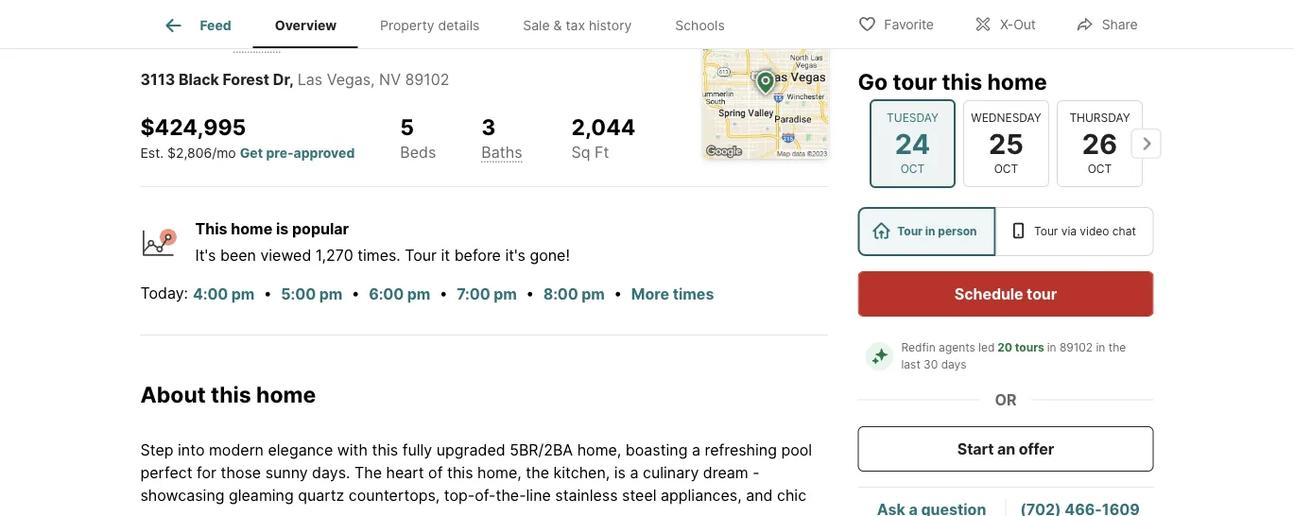 Task type: locate. For each thing, give the bounding box(es) containing it.
redfin
[[901, 341, 936, 354]]

2 oct from the left
[[994, 162, 1018, 176]]

• left 5:00
[[264, 284, 272, 302]]

1 horizontal spatial oct
[[994, 162, 1018, 176]]

close
[[370, 509, 408, 516]]

soft-
[[335, 509, 370, 516]]

0 horizontal spatial home,
[[477, 464, 522, 482]]

with up the
[[337, 441, 368, 459]]

1 vertical spatial with
[[301, 509, 331, 516]]

• left 7:00
[[439, 284, 448, 302]]

- down the feed
[[224, 35, 230, 51]]

1 vertical spatial 89102
[[1060, 341, 1093, 354]]

&
[[553, 17, 562, 33]]

tour right schedule on the right bottom of page
[[1027, 285, 1057, 303]]

list box
[[858, 207, 1154, 256]]

a up culinary
[[692, 441, 700, 459]]

3 pm from the left
[[407, 285, 430, 303]]

nv
[[379, 70, 401, 88]]

0 vertical spatial the
[[1109, 341, 1126, 354]]

chic
[[777, 486, 806, 505]]

is up viewed on the left
[[276, 219, 289, 238]]

5
[[400, 113, 414, 140]]

the down line
[[520, 509, 543, 516]]

gleaming
[[229, 486, 294, 505]]

more times link
[[631, 285, 714, 303]]

home up been
[[231, 219, 272, 238]]

2 horizontal spatial tour
[[1034, 224, 1058, 238]]

tab list containing feed
[[140, 0, 762, 48]]

before
[[454, 246, 501, 264]]

white
[[140, 509, 179, 516]]

x-
[[1000, 17, 1013, 33]]

est.
[[140, 144, 164, 160]]

0 horizontal spatial tour
[[893, 68, 937, 95]]

home, up kitchen,
[[577, 441, 621, 459]]

from
[[479, 509, 516, 516]]

home up elegance
[[256, 381, 316, 408]]

favorite
[[884, 17, 934, 33]]

flooring
[[636, 509, 690, 516]]

those
[[221, 464, 261, 482]]

kitchen,
[[553, 464, 610, 482]]

6:00
[[369, 285, 404, 303]]

pm
[[231, 285, 255, 303], [319, 285, 342, 303], [407, 285, 430, 303], [494, 285, 517, 303], [582, 285, 605, 303]]

5-
[[761, 509, 777, 516]]

baths link
[[481, 142, 522, 161]]

0 horizontal spatial tour
[[405, 246, 437, 264]]

wednesday
[[971, 111, 1041, 125]]

active link
[[234, 35, 281, 51]]

0 vertical spatial is
[[276, 219, 289, 238]]

None button
[[869, 99, 955, 188], [963, 100, 1049, 187], [1056, 100, 1142, 187], [869, 99, 955, 188], [963, 100, 1049, 187], [1056, 100, 1142, 187]]

0 horizontal spatial a
[[630, 464, 638, 482]]

tours
[[1015, 341, 1044, 354]]

0 vertical spatial with
[[337, 441, 368, 459]]

0 horizontal spatial and
[[694, 509, 721, 516]]

0 horizontal spatial 89102
[[405, 70, 449, 88]]

• left 6:00
[[351, 284, 360, 302]]

pm right 8:00
[[582, 285, 605, 303]]

0 horizontal spatial oct
[[900, 162, 924, 176]]

2 , from the left
[[371, 70, 375, 88]]

x-out button
[[957, 4, 1052, 43]]

stainless
[[555, 486, 618, 505]]

oct inside wednesday 25 oct
[[994, 162, 1018, 176]]

home,
[[577, 441, 621, 459], [477, 464, 522, 482]]

go
[[858, 68, 888, 95]]

gone!
[[530, 246, 570, 264]]

dream
[[703, 464, 748, 482]]

4:00
[[193, 285, 228, 303]]

pm right 6:00
[[407, 285, 430, 303]]

1 horizontal spatial tour
[[1027, 285, 1057, 303]]

times
[[673, 285, 714, 303]]

sale
[[187, 35, 220, 51]]

the right 'tours'
[[1109, 341, 1126, 354]]

schedule tour button
[[858, 271, 1154, 317]]

oct down 26
[[1087, 162, 1111, 176]]

0 vertical spatial 89102
[[405, 70, 449, 88]]

2,044
[[571, 113, 636, 140]]

the up line
[[526, 464, 549, 482]]

more
[[631, 285, 669, 303]]

0 vertical spatial home,
[[577, 441, 621, 459]]

89102
[[405, 70, 449, 88], [1060, 341, 1093, 354]]

this up top-
[[447, 464, 473, 482]]

las
[[298, 70, 322, 88]]

1 vertical spatial is
[[614, 464, 626, 482]]

2 horizontal spatial oct
[[1087, 162, 1111, 176]]

sale & tax history
[[523, 17, 632, 33]]

1 vertical spatial -
[[753, 464, 760, 482]]

0 horizontal spatial is
[[276, 219, 289, 238]]

- down refreshing
[[753, 464, 760, 482]]

pm right 4:00
[[231, 285, 255, 303]]

property
[[380, 17, 434, 33]]

pm right 7:00
[[494, 285, 517, 303]]

is up steel
[[614, 464, 626, 482]]

1 horizontal spatial ,
[[371, 70, 375, 88]]

3
[[481, 113, 496, 140]]

tour in person
[[897, 224, 977, 238]]

tour for tour in person
[[897, 224, 923, 238]]

line
[[526, 486, 551, 505]]

-
[[224, 35, 230, 51], [753, 464, 760, 482]]

quartz
[[298, 486, 344, 505]]

tour left via
[[1034, 224, 1058, 238]]

0 vertical spatial tour
[[893, 68, 937, 95]]

a up steel
[[630, 464, 638, 482]]

and up 5-
[[746, 486, 773, 505]]

0 vertical spatial home
[[987, 68, 1047, 95]]

6:00 pm button
[[368, 282, 431, 306]]

it
[[441, 246, 450, 264]]

tour left person
[[897, 224, 923, 238]]

with
[[337, 441, 368, 459], [301, 509, 331, 516]]

tour left it
[[405, 246, 437, 264]]

home
[[987, 68, 1047, 95], [231, 219, 272, 238], [256, 381, 316, 408]]

start an offer button
[[858, 426, 1154, 472]]

for
[[157, 35, 184, 51]]

1 horizontal spatial with
[[337, 441, 368, 459]]

cabinets
[[236, 509, 296, 516]]

1 oct from the left
[[900, 162, 924, 176]]

top-
[[444, 486, 475, 505]]

0 horizontal spatial ,
[[289, 70, 294, 88]]

1 vertical spatial tour
[[1027, 285, 1057, 303]]

tour for go
[[893, 68, 937, 95]]

appliances,
[[661, 486, 742, 505]]

a
[[692, 441, 700, 459], [630, 464, 638, 482]]

black
[[179, 70, 219, 88]]

go tour this home
[[858, 68, 1047, 95]]

1 vertical spatial home
[[231, 219, 272, 238]]

tour
[[897, 224, 923, 238], [1034, 224, 1058, 238], [405, 246, 437, 264]]

5 • from the left
[[614, 284, 622, 302]]

0 horizontal spatial in
[[925, 224, 935, 238]]

89102 right nv
[[405, 70, 449, 88]]

is inside step into modern elegance with this fully upgraded 5br/2ba home, boasting a refreshing pool perfect for those sunny days. the heart of this home, the kitchen, is a culinary dream - showcasing gleaming quartz countertops, top-of-the-line stainless steel appliances, and chic white shaker cabinets with soft-close features. from the striking lvp flooring and bold 5-i
[[614, 464, 626, 482]]

oct for 26
[[1087, 162, 1111, 176]]

tour inside "button"
[[1027, 285, 1057, 303]]

, left las in the top of the page
[[289, 70, 294, 88]]

1 , from the left
[[289, 70, 294, 88]]

, left nv
[[371, 70, 375, 88]]

popular
[[292, 219, 349, 238]]

• left 8:00
[[526, 284, 534, 302]]

in
[[925, 224, 935, 238], [1047, 341, 1056, 354], [1096, 341, 1105, 354]]

oct inside "thursday 26 oct"
[[1087, 162, 1111, 176]]

overview tab
[[253, 3, 358, 48]]

favorite button
[[842, 4, 950, 43]]

1 horizontal spatial tour
[[897, 224, 923, 238]]

oct down 25
[[994, 162, 1018, 176]]

oct inside tuesday 24 oct
[[900, 162, 924, 176]]

1 horizontal spatial and
[[746, 486, 773, 505]]

share
[[1102, 17, 1138, 33]]

get pre-approved link
[[240, 144, 355, 160]]

offer
[[1019, 440, 1054, 458]]

0 vertical spatial -
[[224, 35, 230, 51]]

8:00
[[543, 285, 578, 303]]

tab list
[[140, 0, 762, 48]]

• left more on the bottom of page
[[614, 284, 622, 302]]

1 horizontal spatial a
[[692, 441, 700, 459]]

89102 right 'tours'
[[1060, 341, 1093, 354]]

,
[[289, 70, 294, 88], [371, 70, 375, 88]]

and down 'appliances,'
[[694, 509, 721, 516]]

in the last 30 days
[[901, 341, 1129, 371]]

in inside option
[[925, 224, 935, 238]]

sq
[[571, 143, 590, 161]]

1 vertical spatial home,
[[477, 464, 522, 482]]

tour up tuesday
[[893, 68, 937, 95]]

beds
[[400, 142, 436, 161]]

1 horizontal spatial in
[[1047, 341, 1056, 354]]

forest
[[223, 70, 269, 88]]

tour via video chat option
[[996, 207, 1154, 256]]

1 horizontal spatial is
[[614, 464, 626, 482]]

home, up the-
[[477, 464, 522, 482]]

0 horizontal spatial with
[[301, 509, 331, 516]]

boasting
[[626, 441, 688, 459]]

4 • from the left
[[526, 284, 534, 302]]

1 vertical spatial the
[[526, 464, 549, 482]]

with down "quartz"
[[301, 509, 331, 516]]

1 horizontal spatial -
[[753, 464, 760, 482]]

pm right 5:00
[[319, 285, 342, 303]]

this home is popular it's been viewed 1,270 times. tour it before it's gone!
[[195, 219, 570, 264]]

home up the wednesday
[[987, 68, 1047, 95]]

and
[[746, 486, 773, 505], [694, 509, 721, 516]]

oct for 25
[[994, 162, 1018, 176]]

2 horizontal spatial in
[[1096, 341, 1105, 354]]

start an offer
[[957, 440, 1054, 458]]

oct down the 24
[[900, 162, 924, 176]]

list box containing tour in person
[[858, 207, 1154, 256]]

or
[[995, 390, 1017, 409]]

3 oct from the left
[[1087, 162, 1111, 176]]

the
[[1109, 341, 1126, 354], [526, 464, 549, 482], [520, 509, 543, 516]]

thursday
[[1069, 111, 1130, 125]]



Task type: vqa. For each thing, say whether or not it's contained in the screenshot.
the left "for"
no



Task type: describe. For each thing, give the bounding box(es) containing it.
baths
[[481, 142, 522, 161]]

next image
[[1131, 128, 1161, 159]]

refreshing
[[705, 441, 777, 459]]

video
[[1080, 224, 1109, 238]]

led
[[978, 341, 995, 354]]

viewed
[[260, 246, 311, 264]]

tour in person option
[[858, 207, 996, 256]]

about
[[140, 381, 206, 408]]

active
[[234, 35, 281, 51]]

features.
[[412, 509, 475, 516]]

map entry image
[[703, 33, 829, 159]]

feed link
[[162, 14, 231, 37]]

pre-
[[266, 144, 294, 160]]

oct for 24
[[900, 162, 924, 176]]

last
[[901, 358, 920, 371]]

lvp
[[604, 509, 632, 516]]

1 vertical spatial a
[[630, 464, 638, 482]]

agents
[[939, 341, 975, 354]]

tour for tour via video chat
[[1034, 224, 1058, 238]]

times.
[[357, 246, 401, 264]]

3 • from the left
[[439, 284, 448, 302]]

this up modern
[[211, 381, 251, 408]]

get
[[240, 144, 263, 160]]

7:00
[[457, 285, 490, 303]]

1 horizontal spatial 89102
[[1060, 341, 1093, 354]]

of-
[[475, 486, 496, 505]]

tour via video chat
[[1034, 224, 1136, 238]]

$424,995
[[140, 113, 246, 140]]

schools
[[675, 17, 725, 33]]

thursday 26 oct
[[1069, 111, 1130, 176]]

5 pm from the left
[[582, 285, 605, 303]]

the
[[354, 464, 382, 482]]

step
[[140, 441, 173, 459]]

out
[[1013, 17, 1036, 33]]

approved
[[294, 144, 355, 160]]

5:00
[[281, 285, 316, 303]]

today: 4:00 pm • 5:00 pm • 6:00 pm • 7:00 pm • 8:00 pm • more times
[[140, 284, 714, 303]]

1 vertical spatial and
[[694, 509, 721, 516]]

tour for schedule
[[1027, 285, 1057, 303]]

this up the
[[372, 441, 398, 459]]

overview
[[275, 17, 337, 33]]

about this home
[[140, 381, 316, 408]]

been
[[220, 246, 256, 264]]

for
[[197, 464, 216, 482]]

1 pm from the left
[[231, 285, 255, 303]]

2 vertical spatial the
[[520, 509, 543, 516]]

showcasing
[[140, 486, 224, 505]]

chat
[[1112, 224, 1136, 238]]

schedule
[[955, 285, 1023, 303]]

redfin agents led 20 tours in 89102
[[901, 341, 1093, 354]]

0 horizontal spatial -
[[224, 35, 230, 51]]

today:
[[140, 284, 188, 302]]

ft
[[595, 143, 609, 161]]

the-
[[496, 486, 526, 505]]

sale & tax history tab
[[501, 3, 654, 48]]

person
[[938, 224, 977, 238]]

0 vertical spatial and
[[746, 486, 773, 505]]

2 vertical spatial home
[[256, 381, 316, 408]]

home inside this home is popular it's been viewed 1,270 times. tour it before it's gone!
[[231, 219, 272, 238]]

property details tab
[[358, 3, 501, 48]]

$2,806
[[167, 144, 212, 160]]

- inside step into modern elegance with this fully upgraded 5br/2ba home, boasting a refreshing pool perfect for those sunny days. the heart of this home, the kitchen, is a culinary dream - showcasing gleaming quartz countertops, top-of-the-line stainless steel appliances, and chic white shaker cabinets with soft-close features. from the striking lvp flooring and bold 5-i
[[753, 464, 760, 482]]

start
[[957, 440, 994, 458]]

property details
[[380, 17, 480, 33]]

3113
[[140, 70, 175, 88]]

in inside in the last 30 days
[[1096, 341, 1105, 354]]

details
[[438, 17, 480, 33]]

perfect
[[140, 464, 192, 482]]

tax
[[566, 17, 585, 33]]

via
[[1061, 224, 1077, 238]]

this up the wednesday
[[942, 68, 982, 95]]

days.
[[312, 464, 350, 482]]

schedule tour
[[955, 285, 1057, 303]]

1 • from the left
[[264, 284, 272, 302]]

fully
[[402, 441, 432, 459]]

25
[[988, 127, 1023, 160]]

bold
[[725, 509, 757, 516]]

is inside this home is popular it's been viewed 1,270 times. tour it before it's gone!
[[276, 219, 289, 238]]

it's
[[195, 246, 216, 264]]

it's
[[505, 246, 525, 264]]

3113 black forest dr , las vegas , nv 89102
[[140, 70, 449, 88]]

modern
[[209, 441, 264, 459]]

24
[[894, 127, 930, 160]]

/mo
[[212, 144, 236, 160]]

this
[[195, 219, 227, 238]]

2 pm from the left
[[319, 285, 342, 303]]

an
[[997, 440, 1015, 458]]

1,270
[[316, 246, 353, 264]]

1 horizontal spatial home,
[[577, 441, 621, 459]]

tour inside this home is popular it's been viewed 1,270 times. tour it before it's gone!
[[405, 246, 437, 264]]

share button
[[1059, 4, 1154, 43]]

2 • from the left
[[351, 284, 360, 302]]

the inside in the last 30 days
[[1109, 341, 1126, 354]]

days
[[941, 358, 967, 371]]

tuesday 24 oct
[[886, 111, 938, 176]]

x-out
[[1000, 17, 1036, 33]]

0 vertical spatial a
[[692, 441, 700, 459]]

2,044 sq ft
[[571, 113, 636, 161]]

steel
[[622, 486, 657, 505]]

26
[[1082, 127, 1117, 160]]

8:00 pm button
[[542, 282, 606, 306]]

4 pm from the left
[[494, 285, 517, 303]]

5 beds
[[400, 113, 436, 161]]

of
[[428, 464, 443, 482]]

schools tab
[[654, 3, 746, 48]]

$424,995 est. $2,806 /mo get pre-approved
[[140, 113, 355, 160]]

striking
[[548, 509, 600, 516]]



